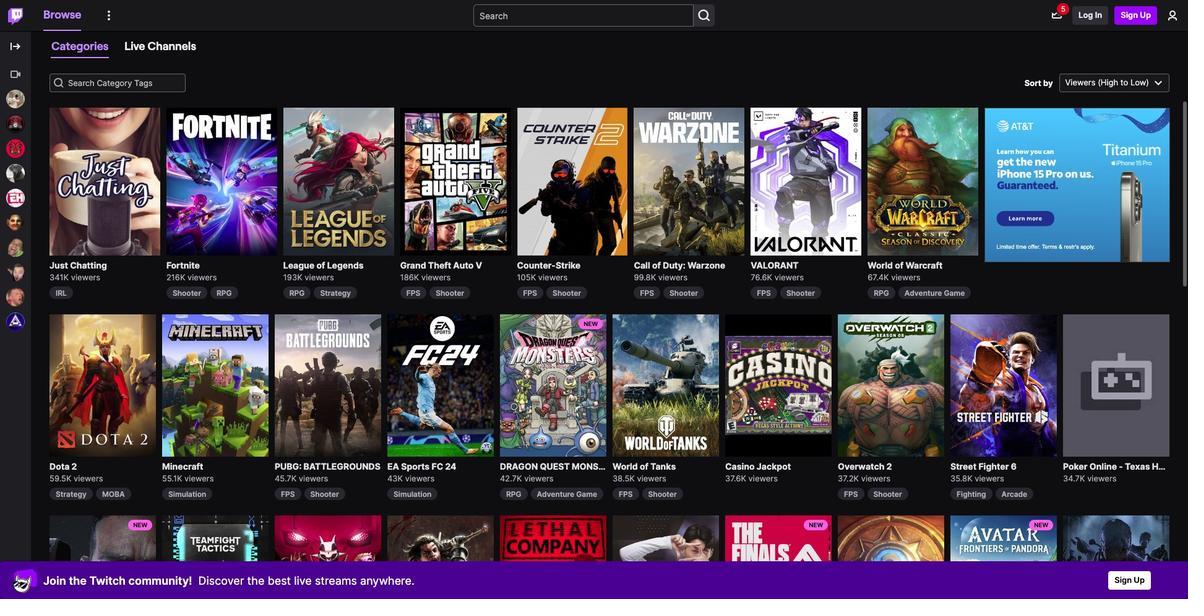 Task type: locate. For each thing, give the bounding box(es) containing it.
viewers down online
[[1088, 473, 1117, 483]]

viewers inside casino jackpot 37.6k viewers
[[749, 473, 778, 483]]

just
[[50, 260, 68, 270]]

fps down 186k
[[407, 289, 421, 298]]

just chatting link
[[50, 259, 160, 272]]

viewers down valorant
[[775, 272, 804, 282]]

1 vertical spatial strategy
[[56, 490, 87, 499]]

of up 99.8k viewers link
[[653, 260, 661, 270]]

shooter button down the "tanks"
[[642, 488, 683, 500]]

of inside world of tanks 38.5k viewers
[[640, 461, 649, 472]]

fighting button
[[951, 488, 993, 500]]

strategy for right strategy "button"
[[320, 289, 351, 298]]

viewers inside counter-strike 105k viewers
[[538, 272, 568, 282]]

sign up
[[1121, 10, 1152, 20], [1115, 575, 1145, 585]]

shooter for pubg: battlegrounds
[[311, 490, 339, 499]]

2 inside dota 2 59.5k viewers
[[72, 461, 77, 472]]

fps button for call
[[634, 287, 661, 299]]

fps down the 37.2k
[[844, 490, 858, 499]]

ninja image
[[6, 90, 25, 108]]

fps button down 105k in the top of the page
[[517, 287, 544, 299]]

chatting
[[70, 260, 107, 270]]

the left best
[[247, 574, 265, 587]]

game down dragon quest monsters: the dark prince 42.7k viewers
[[577, 490, 597, 499]]

42.7k viewers link
[[500, 473, 554, 483]]

0 horizontal spatial strategy button
[[50, 488, 93, 500]]

fps down 99.8k on the right top of page
[[640, 289, 654, 298]]

shooter down overwatch 2 "link"
[[874, 490, 902, 499]]

shooter for valorant
[[787, 289, 815, 298]]

0 vertical spatial sign up
[[1121, 10, 1152, 20]]

fps for call
[[640, 289, 654, 298]]

fps for counter-
[[523, 289, 537, 298]]

tab list
[[50, 34, 1170, 58]]

tab list containing categories
[[50, 34, 1170, 58]]

online
[[1090, 461, 1118, 472]]

fps button down '76.6k'
[[751, 287, 778, 299]]

shooter down pubg: battlegrounds 45.7k viewers
[[311, 490, 339, 499]]

overwatch 2 37.2k viewers
[[838, 461, 892, 483]]

of inside league of legends 193k viewers
[[317, 260, 325, 270]]

viewers down "minecraft" link at bottom
[[185, 473, 214, 483]]

fps for pubg:
[[281, 490, 295, 499]]

1 horizontal spatial strategy button
[[314, 287, 357, 299]]

viewers down the 'dota 2' link
[[74, 473, 103, 483]]

shooter button for overwatch 2
[[868, 488, 909, 500]]

fortnite
[[166, 260, 200, 270]]

viewers down league of legends link
[[305, 272, 334, 282]]

shooter button down "76.6k viewers" "link"
[[781, 287, 822, 299]]

fps button for world
[[613, 488, 639, 500]]

37.6k viewers link
[[726, 473, 778, 483]]

0 vertical spatial strategy
[[320, 289, 351, 298]]

1 simulation button from the left
[[162, 488, 213, 500]]

viewers (high to low)
[[1066, 78, 1150, 88]]

viewers down chatting
[[71, 272, 100, 282]]

34.7k viewers link
[[1064, 473, 1117, 483]]

fps button down the 45.7k
[[275, 488, 301, 500]]

shooter down the strike
[[553, 289, 581, 298]]

shooter button down the strike
[[547, 287, 588, 299]]

6
[[1011, 461, 1017, 472]]

186k
[[400, 272, 419, 282]]

1 vertical spatial up
[[1134, 575, 1145, 585]]

of
[[317, 260, 325, 270], [653, 260, 661, 270], [895, 260, 904, 270], [640, 461, 649, 472]]

world inside world of tanks 38.5k viewers
[[613, 461, 638, 472]]

strategy button down 59.5k viewers link
[[50, 488, 93, 500]]

counter-
[[517, 260, 556, 270]]

viewers inside fortnite 216k viewers
[[188, 272, 217, 282]]

1 vertical spatial strategy button
[[50, 488, 93, 500]]

shooter button for pubg: battlegrounds
[[304, 488, 345, 500]]

viewers down jackpot in the bottom of the page
[[749, 473, 778, 483]]

fps button down 186k
[[400, 287, 427, 299]]

0 horizontal spatial strategy
[[56, 490, 87, 499]]

shooter down call of duty: warzone 99.8k viewers
[[670, 289, 698, 298]]

adventure game button down warcraft
[[899, 287, 972, 299]]

quin69 image
[[6, 288, 25, 306]]

simulation button down 43k viewers link
[[388, 488, 438, 500]]

league of legends 193k viewers
[[283, 260, 364, 282]]

rpg for league of legends
[[290, 289, 305, 298]]

adventure game down warcraft
[[905, 289, 965, 298]]

rpg button for league of legends
[[283, 287, 311, 299]]

rpg down 193k on the top
[[290, 289, 305, 298]]

viewers down sports
[[405, 473, 435, 483]]

shooter button down 216k viewers link
[[166, 287, 207, 299]]

world up 67.4k
[[868, 260, 893, 270]]

fps for valorant
[[757, 289, 771, 298]]

0 vertical spatial adventure
[[905, 289, 943, 298]]

rpg button down 42.7k
[[500, 488, 528, 500]]

1 horizontal spatial world
[[868, 260, 893, 270]]

0 vertical spatial game
[[944, 289, 965, 298]]

1 horizontal spatial 2
[[887, 461, 892, 472]]

1 vertical spatial adventure game button
[[531, 488, 604, 500]]

viewers inside overwatch 2 37.2k viewers
[[862, 473, 891, 483]]

0 vertical spatial adventure game button
[[899, 287, 972, 299]]

dead by daylight cover image image
[[1064, 516, 1170, 599]]

0 horizontal spatial world
[[613, 461, 638, 472]]

of inside world of warcraft 67.4k viewers
[[895, 260, 904, 270]]

of inside call of duty: warzone 99.8k viewers
[[653, 260, 661, 270]]

0 vertical spatial strategy button
[[314, 287, 357, 299]]

shooter button down pubg: battlegrounds 45.7k viewers
[[304, 488, 345, 500]]

shooter button
[[166, 287, 207, 299], [430, 287, 471, 299], [547, 287, 588, 299], [664, 287, 705, 299], [781, 287, 822, 299], [304, 488, 345, 500], [642, 488, 683, 500], [868, 488, 909, 500]]

strategy down league of legends 193k viewers
[[320, 289, 351, 298]]

fps button
[[400, 287, 427, 299], [517, 287, 544, 299], [634, 287, 661, 299], [751, 287, 778, 299], [275, 488, 301, 500], [613, 488, 639, 500], [838, 488, 865, 500]]

adventure game
[[905, 289, 965, 298], [537, 490, 597, 499]]

viewers down dark at the right bottom of page
[[637, 473, 667, 483]]

2 simulation button from the left
[[388, 488, 438, 500]]

hearthstone cover image image
[[838, 516, 945, 599]]

viewers down world of warcraft link
[[892, 272, 921, 282]]

59.5k
[[50, 473, 71, 483]]

1 simulation from the left
[[168, 490, 206, 499]]

2 2 from the left
[[887, 461, 892, 472]]

1 vertical spatial world
[[613, 461, 638, 472]]

pubg: battlegrounds 45.7k viewers
[[275, 461, 381, 483]]

1 vertical spatial adventure game
[[537, 490, 597, 499]]

adventure game button for monsters:
[[531, 488, 604, 500]]

pubg: battlegrounds link
[[275, 460, 381, 473]]

the
[[69, 574, 87, 587], [247, 574, 265, 587]]

jokerdtv image
[[6, 214, 25, 232]]

rpg down 67.4k
[[874, 289, 890, 298]]

warcraft
[[906, 260, 943, 270]]

shooter button down call of duty: warzone 99.8k viewers
[[664, 287, 705, 299]]

fc
[[432, 461, 443, 472]]

new for avatar: frontiers of pandora cover image
[[1035, 522, 1049, 529]]

the day before cover image image
[[50, 516, 156, 599]]

apex legends cover image image
[[275, 516, 381, 599]]

adventure down quest
[[537, 490, 575, 499]]

1 horizontal spatial strategy
[[320, 289, 351, 298]]

strategy button
[[314, 287, 357, 299], [50, 488, 93, 500]]

viewers down the strike
[[538, 272, 568, 282]]

world inside world of warcraft 67.4k viewers
[[868, 260, 893, 270]]

1 horizontal spatial adventure game
[[905, 289, 965, 298]]

of for legends
[[317, 260, 325, 270]]

0 horizontal spatial 2
[[72, 461, 77, 472]]

world up 38.5k
[[613, 461, 638, 472]]

dota 2 cover image image
[[50, 315, 156, 457]]

rpg button down 67.4k
[[868, 287, 896, 299]]

of for duty:
[[653, 260, 661, 270]]

sign up for the bottommost sign up button
[[1115, 575, 1145, 585]]

1 horizontal spatial simulation button
[[388, 488, 438, 500]]

shooter button for world of tanks
[[642, 488, 683, 500]]

simulation button down 55.1k viewers link
[[162, 488, 213, 500]]

poker online - texas holdem link
[[1064, 460, 1185, 473]]

channels
[[148, 39, 196, 52]]

irl
[[56, 289, 67, 298]]

live
[[294, 574, 312, 587]]

recommended channels group
[[0, 62, 31, 334]]

league of legends cover image image
[[283, 108, 394, 256]]

341k viewers link
[[50, 272, 100, 282]]

viewers inside league of legends 193k viewers
[[305, 272, 334, 282]]

adventure for warcraft
[[905, 289, 943, 298]]

shooter for call of duty: warzone
[[670, 289, 698, 298]]

world of warcraft 67.4k viewers
[[868, 260, 943, 282]]

shooter button down grand theft auto v 186k viewers
[[430, 287, 471, 299]]

fps button for grand
[[400, 287, 427, 299]]

the right join
[[69, 574, 87, 587]]

fps down 105k in the top of the page
[[523, 289, 537, 298]]

0 horizontal spatial adventure game
[[537, 490, 597, 499]]

valorant link
[[751, 259, 862, 272]]

105k
[[517, 272, 536, 282]]

strategy button down league of legends 193k viewers
[[314, 287, 357, 299]]

overwatch 2 link
[[838, 460, 945, 473]]

0 horizontal spatial adventure
[[537, 490, 575, 499]]

fortnite 216k viewers
[[166, 260, 217, 282]]

fps button for overwatch
[[838, 488, 865, 500]]

shooter down 38.5k viewers link
[[649, 490, 677, 499]]

of up 193k viewers link on the top of the page
[[317, 260, 325, 270]]

in
[[1096, 10, 1103, 20]]

simulation down 43k viewers link
[[394, 490, 432, 499]]

sports
[[401, 461, 430, 472]]

viewers down duty:
[[659, 272, 688, 282]]

sort by
[[1025, 78, 1053, 88]]

216k viewers link
[[166, 272, 217, 282]]

rpg button
[[210, 287, 238, 299], [283, 287, 311, 299], [868, 287, 896, 299], [500, 488, 528, 500]]

0 horizontal spatial game
[[577, 490, 597, 499]]

1 vertical spatial game
[[577, 490, 597, 499]]

viewers
[[71, 272, 100, 282], [188, 272, 217, 282], [305, 272, 334, 282], [422, 272, 451, 282], [538, 272, 568, 282], [659, 272, 688, 282], [775, 272, 804, 282], [892, 272, 921, 282], [74, 473, 103, 483], [185, 473, 214, 483], [299, 473, 328, 483], [405, 473, 435, 483], [524, 473, 554, 483], [637, 473, 667, 483], [749, 473, 778, 483], [862, 473, 891, 483], [975, 473, 1005, 483], [1088, 473, 1117, 483]]

shooter
[[173, 289, 201, 298], [436, 289, 465, 298], [553, 289, 581, 298], [670, 289, 698, 298], [787, 289, 815, 298], [311, 490, 339, 499], [649, 490, 677, 499], [874, 490, 902, 499]]

viewers down pubg: battlegrounds link
[[299, 473, 328, 483]]

teamfight tactics cover image image
[[162, 516, 269, 599]]

adventure for monsters:
[[537, 490, 575, 499]]

1 vertical spatial sign
[[1115, 575, 1132, 585]]

dota 2 link
[[50, 460, 156, 473]]

lethal company cover image image
[[500, 516, 607, 599]]

adventure game button down quest
[[531, 488, 604, 500]]

game down world of warcraft link
[[944, 289, 965, 298]]

new link
[[500, 315, 607, 457], [50, 516, 156, 599], [726, 516, 832, 599], [951, 516, 1057, 599]]

the
[[626, 461, 642, 472]]

fps down the 45.7k
[[281, 490, 295, 499]]

0 horizontal spatial adventure game button
[[531, 488, 604, 500]]

fps button down 99.8k on the right top of page
[[634, 287, 661, 299]]

2 up 59.5k viewers link
[[72, 461, 77, 472]]

strategy for bottommost strategy "button"
[[56, 490, 87, 499]]

viewers inside world of tanks 38.5k viewers
[[637, 473, 667, 483]]

grand theft auto v cover image image
[[400, 108, 511, 256]]

1 horizontal spatial simulation
[[394, 490, 432, 499]]

adventure down world of warcraft link
[[905, 289, 943, 298]]

simulation down 55.1k viewers link
[[168, 490, 206, 499]]

minecraft
[[162, 461, 203, 472]]

Search Input search field
[[474, 4, 694, 27]]

2
[[72, 461, 77, 472], [887, 461, 892, 472]]

league
[[283, 260, 315, 270]]

shooter down "76.6k viewers" "link"
[[787, 289, 815, 298]]

2 inside overwatch 2 37.2k viewers
[[887, 461, 892, 472]]

fps down 38.5k
[[619, 490, 633, 499]]

1 vertical spatial adventure
[[537, 490, 575, 499]]

fps for overwatch
[[844, 490, 858, 499]]

viewers inside call of duty: warzone 99.8k viewers
[[659, 272, 688, 282]]

1 vertical spatial sign up
[[1115, 575, 1145, 585]]

world for world of warcraft
[[868, 260, 893, 270]]

viewers down quest
[[524, 473, 554, 483]]

new for the day before cover image
[[133, 522, 147, 529]]

viewers down fortnite
[[188, 272, 217, 282]]

43k viewers link
[[388, 473, 435, 483]]

of for tanks
[[640, 461, 649, 472]]

live
[[125, 39, 145, 52]]

of up 38.5k viewers link
[[640, 461, 649, 472]]

jackpot
[[757, 461, 791, 472]]

42.7k
[[500, 473, 522, 483]]

rpg button for dragon quest monsters: the dark prince
[[500, 488, 528, 500]]

call of duty: warzone link
[[634, 259, 745, 272]]

fps button for counter-
[[517, 287, 544, 299]]

game
[[944, 289, 965, 298], [577, 490, 597, 499]]

simulation button
[[162, 488, 213, 500], [388, 488, 438, 500]]

1 horizontal spatial game
[[944, 289, 965, 298]]

world of warcraft link
[[868, 259, 979, 272]]

viewers down theft
[[422, 272, 451, 282]]

game for warcraft
[[944, 289, 965, 298]]

fps
[[407, 289, 421, 298], [523, 289, 537, 298], [640, 289, 654, 298], [757, 289, 771, 298], [281, 490, 295, 499], [619, 490, 633, 499], [844, 490, 858, 499]]

2 up 37.2k viewers link
[[887, 461, 892, 472]]

2 simulation from the left
[[394, 490, 432, 499]]

cohhcarnage image
[[6, 115, 25, 133]]

0 vertical spatial adventure game
[[905, 289, 965, 298]]

fps button down 38.5k
[[613, 488, 639, 500]]

live channels link
[[118, 36, 203, 56]]

valorant cover image image
[[751, 108, 862, 256]]

world of tanks cover image image
[[613, 315, 719, 457]]

viewers
[[1066, 78, 1096, 88]]

1 horizontal spatial the
[[247, 574, 265, 587]]

ea sports fc 24 link
[[388, 460, 494, 473]]

fps for grand
[[407, 289, 421, 298]]

to
[[1121, 78, 1129, 88]]

simulation button for sports
[[388, 488, 438, 500]]

0 vertical spatial sign
[[1121, 10, 1139, 20]]

of up 67.4k viewers link
[[895, 260, 904, 270]]

of for warcraft
[[895, 260, 904, 270]]

0 vertical spatial world
[[868, 260, 893, 270]]

0 horizontal spatial simulation button
[[162, 488, 213, 500]]

viewers down fighter
[[975, 473, 1005, 483]]

0 horizontal spatial the
[[69, 574, 87, 587]]

1 horizontal spatial adventure game button
[[899, 287, 972, 299]]

shooter button down overwatch 2 "link"
[[868, 488, 909, 500]]

dragon quest monsters: the dark prince cover image image
[[500, 315, 607, 457]]

viewers down overwatch
[[862, 473, 891, 483]]

fps button for valorant
[[751, 287, 778, 299]]

world of tanks link
[[613, 460, 719, 473]]

dragon quest monsters: the dark prince 42.7k viewers
[[500, 461, 693, 483]]

browse link
[[43, 0, 81, 30]]

1 2 from the left
[[72, 461, 77, 472]]

shooter for world of tanks
[[649, 490, 677, 499]]

fps button down the 37.2k
[[838, 488, 865, 500]]

2 for overwatch 2
[[887, 461, 892, 472]]

valorant
[[751, 260, 799, 270]]

discover
[[198, 574, 244, 587]]

viewers inside just chatting 341k viewers
[[71, 272, 100, 282]]

sort
[[1025, 78, 1042, 88]]

prince
[[666, 461, 693, 472]]

coolcat image
[[12, 568, 37, 593]]

strategy down 59.5k viewers link
[[56, 490, 87, 499]]

viewers inside pubg: battlegrounds 45.7k viewers
[[299, 473, 328, 483]]

-
[[1120, 461, 1124, 472]]

log
[[1079, 10, 1094, 20]]

log in button
[[1073, 6, 1109, 25]]

viewers inside dota 2 59.5k viewers
[[74, 473, 103, 483]]

rpg down 42.7k
[[506, 490, 522, 499]]

shooter down grand theft auto v 186k viewers
[[436, 289, 465, 298]]

55.1k
[[162, 473, 182, 483]]

low)
[[1131, 78, 1150, 88]]

categories link
[[51, 36, 115, 56]]

street fighter 6 cover image image
[[951, 315, 1057, 457]]

graycen image
[[6, 164, 25, 183]]

viewers inside dragon quest monsters: the dark prince 42.7k viewers
[[524, 473, 554, 483]]

186k viewers link
[[400, 272, 451, 282]]

adventure game down quest
[[537, 490, 597, 499]]

None field
[[50, 74, 186, 92]]

fps down '76.6k'
[[757, 289, 771, 298]]

path of exile cover image image
[[388, 516, 494, 599]]

1 horizontal spatial adventure
[[905, 289, 943, 298]]

0 horizontal spatial simulation
[[168, 490, 206, 499]]

rpg button down 193k on the top
[[283, 287, 311, 299]]



Task type: describe. For each thing, give the bounding box(es) containing it.
viewers (high to low) button
[[1060, 74, 1170, 92]]

fighting
[[957, 490, 987, 499]]

tanks
[[651, 461, 676, 472]]

casino jackpot link
[[726, 460, 832, 473]]

overwatch
[[838, 461, 885, 472]]

24
[[445, 461, 457, 472]]

37.2k viewers link
[[838, 473, 891, 483]]

theft
[[428, 260, 451, 270]]

nickeh30 image
[[6, 189, 25, 207]]

just chatting cover image image
[[50, 108, 160, 256]]

texas
[[1126, 461, 1151, 472]]

anywhere.
[[360, 574, 415, 587]]

new for the finals cover image
[[809, 522, 824, 529]]

simulation for 55.1k
[[168, 490, 206, 499]]

sign up for the top sign up button
[[1121, 10, 1152, 20]]

(high
[[1098, 78, 1119, 88]]

1 vertical spatial sign up button
[[1109, 571, 1152, 590]]

counter-strike link
[[517, 259, 628, 272]]

0 vertical spatial up
[[1141, 10, 1152, 20]]

2 for dota 2
[[72, 461, 77, 472]]

dota 2 59.5k viewers
[[50, 461, 103, 483]]

ea sports fc 24 cover image image
[[388, 315, 494, 457]]

irl button
[[50, 287, 73, 299]]

game for monsters:
[[577, 490, 597, 499]]

live channels
[[125, 39, 196, 52]]

viewers inside world of warcraft 67.4k viewers
[[892, 272, 921, 282]]

world of warcraft cover image image
[[868, 108, 979, 256]]

37.2k
[[838, 473, 859, 483]]

fighter
[[979, 461, 1009, 472]]

rpg down fortnite link
[[217, 289, 232, 298]]

rpg button for world of warcraft
[[868, 287, 896, 299]]

rpg for world of warcraft
[[874, 289, 890, 298]]

call of duty: warzone 99.8k viewers
[[634, 260, 726, 282]]

monsters:
[[572, 461, 624, 472]]

37.6k
[[726, 473, 747, 483]]

aztecross image
[[6, 313, 25, 331]]

rpg button down fortnite link
[[210, 287, 238, 299]]

193k viewers link
[[283, 272, 334, 282]]

2 the from the left
[[247, 574, 265, 587]]

just chatting 341k viewers
[[50, 260, 107, 282]]

grand theft auto v link
[[400, 259, 511, 272]]

viewers inside street fighter 6 35.8k viewers
[[975, 473, 1005, 483]]

duty:
[[663, 260, 686, 270]]

shooter button for valorant
[[781, 287, 822, 299]]

elajjaz image
[[6, 263, 25, 282]]

join the twitch community! discover the best live streams anywhere.
[[43, 574, 415, 587]]

poker online - texas holdem 34.7k viewers
[[1064, 461, 1185, 483]]

legends
[[327, 260, 364, 270]]

viewers inside poker online - texas holdem 34.7k viewers
[[1088, 473, 1117, 483]]

38.5k
[[613, 473, 635, 483]]

moba
[[102, 490, 125, 499]]

poker online - texas holdem cover image image
[[1064, 315, 1170, 457]]

55.1k viewers link
[[162, 473, 214, 483]]

browse
[[43, 8, 81, 21]]

rpg for dragon quest monsters: the dark prince
[[506, 490, 522, 499]]

shooter button for counter-strike
[[547, 287, 588, 299]]

43k
[[388, 473, 403, 483]]

ea sports fc online cover image image
[[613, 516, 719, 599]]

simulation for sports
[[394, 490, 432, 499]]

fortnite cover image image
[[166, 108, 277, 256]]

shooter button for call of duty: warzone
[[664, 287, 705, 299]]

arcade button
[[996, 488, 1034, 500]]

0 vertical spatial sign up button
[[1115, 6, 1158, 25]]

streams
[[315, 574, 357, 587]]

arcade
[[1002, 490, 1028, 499]]

world of tanks 38.5k viewers
[[613, 461, 676, 483]]

shooter button for grand theft auto v
[[430, 287, 471, 299]]

auto
[[453, 260, 474, 270]]

adventure game for monsters:
[[537, 490, 597, 499]]

shooter for counter-strike
[[553, 289, 581, 298]]

341k
[[50, 272, 69, 282]]

99.8k
[[634, 272, 656, 282]]

moba button
[[96, 488, 131, 500]]

overwatch 2 cover image image
[[838, 315, 945, 457]]

76.6k viewers link
[[751, 272, 804, 282]]

poker
[[1064, 461, 1088, 472]]

fortnite link
[[166, 259, 277, 272]]

shooter for overwatch 2
[[874, 490, 902, 499]]

Search Category Tags search field
[[50, 74, 186, 92]]

viewers inside grand theft auto v 186k viewers
[[422, 272, 451, 282]]

street fighter 6 35.8k viewers
[[951, 461, 1017, 483]]

viewers inside valorant 76.6k viewers
[[775, 272, 804, 282]]

ea sports fc 24 43k viewers
[[388, 461, 457, 483]]

holdem
[[1153, 461, 1185, 472]]

new for dragon quest monsters: the dark prince cover image
[[584, 321, 598, 328]]

67.4k viewers link
[[868, 272, 921, 282]]

casino jackpot cover image image
[[726, 315, 832, 457]]

193k
[[283, 272, 303, 282]]

grand
[[400, 260, 426, 270]]

the finals cover image image
[[726, 516, 832, 599]]

adventure game for warcraft
[[905, 289, 965, 298]]

viewers inside ea sports fc 24 43k viewers
[[405, 473, 435, 483]]

shooter down 216k viewers link
[[173, 289, 201, 298]]

by
[[1044, 78, 1053, 88]]

best
[[268, 574, 291, 587]]

simulation button for 55.1k
[[162, 488, 213, 500]]

world for world of tanks
[[613, 461, 638, 472]]

minecraft cover image image
[[162, 315, 269, 457]]

viewers inside "minecraft 55.1k viewers"
[[185, 473, 214, 483]]

nmplol image
[[6, 238, 25, 257]]

sypherpk image
[[6, 139, 25, 158]]

community!
[[128, 574, 192, 587]]

shooter for grand theft auto v
[[436, 289, 465, 298]]

call of duty: warzone cover image image
[[634, 108, 745, 256]]

battlegrounds
[[304, 461, 381, 472]]

quest
[[540, 461, 570, 472]]

fps button for pubg:
[[275, 488, 301, 500]]

34.7k
[[1064, 473, 1086, 483]]

dragon
[[500, 461, 538, 472]]

grand theft auto v 186k viewers
[[400, 260, 482, 282]]

casino
[[726, 461, 755, 472]]

street fighter 6 link
[[951, 460, 1057, 473]]

league of legends link
[[283, 259, 394, 272]]

adventure game button for warcraft
[[899, 287, 972, 299]]

45.7k
[[275, 473, 297, 483]]

fps for world
[[619, 490, 633, 499]]

1 the from the left
[[69, 574, 87, 587]]

avatar: frontiers of pandora cover image image
[[951, 516, 1057, 599]]

pubg: battlegrounds cover image image
[[275, 315, 381, 457]]

strike
[[556, 260, 581, 270]]

76.6k
[[751, 272, 773, 282]]

counter-strike cover image image
[[517, 108, 628, 256]]

casino jackpot 37.6k viewers
[[726, 461, 791, 483]]

35.8k
[[951, 473, 973, 483]]



Task type: vqa. For each thing, say whether or not it's contained in the screenshot.
Rogue
no



